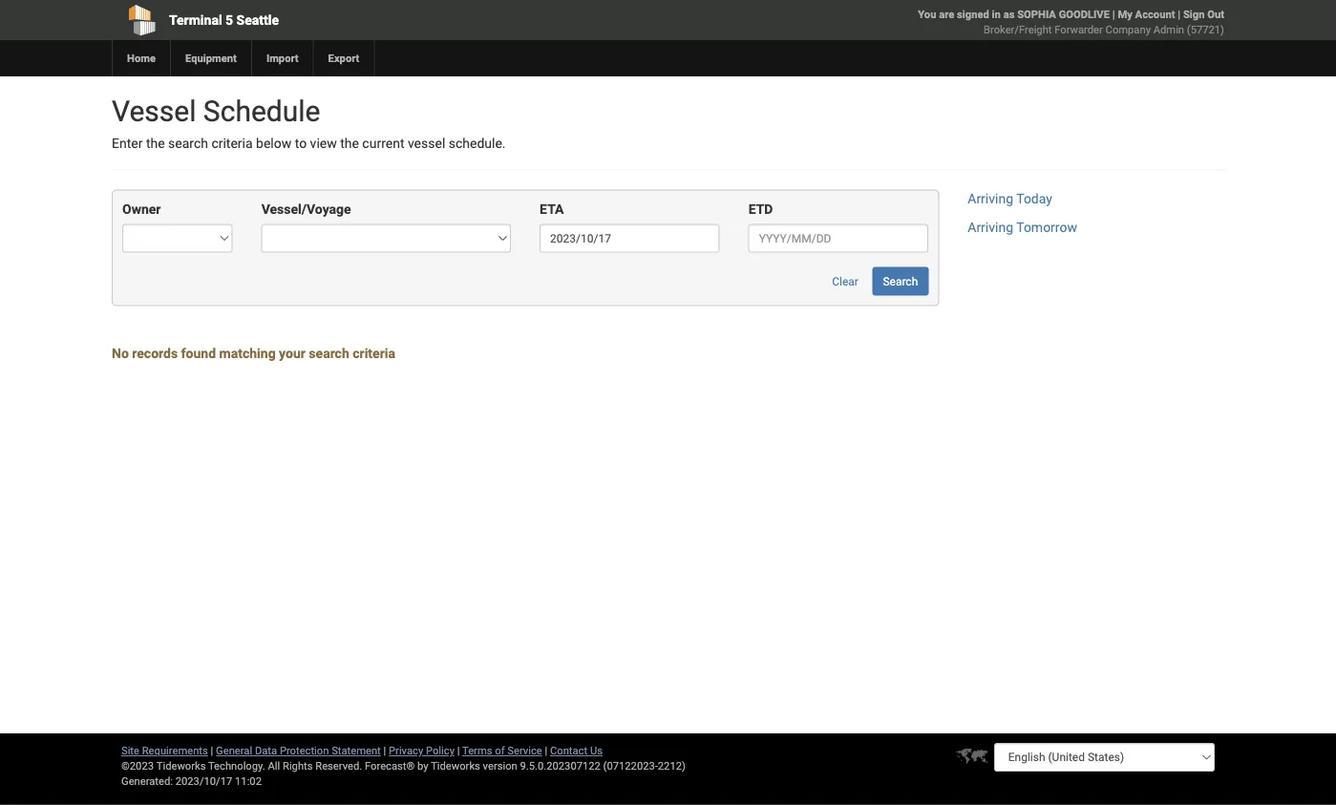Task type: vqa. For each thing, say whether or not it's contained in the screenshot.
Contact
yes



Task type: locate. For each thing, give the bounding box(es) containing it.
matching
[[219, 346, 276, 362]]

site
[[121, 745, 139, 757]]

equipment link
[[170, 40, 251, 76]]

general
[[216, 745, 252, 757]]

general data protection statement link
[[216, 745, 381, 757]]

criteria right your on the top of the page
[[353, 346, 396, 362]]

records
[[132, 346, 178, 362]]

terms of service link
[[463, 745, 543, 757]]

0 horizontal spatial criteria
[[212, 136, 253, 151]]

0 vertical spatial criteria
[[212, 136, 253, 151]]

1 the from the left
[[146, 136, 165, 151]]

site requirements | general data protection statement | privacy policy | terms of service | contact us ©2023 tideworks technology. all rights reserved. forecast® by tideworks version 9.5.0.202307122 (07122023-2212) generated: 2023/10/17 11:02
[[121, 745, 686, 788]]

1 horizontal spatial the
[[340, 136, 359, 151]]

0 horizontal spatial search
[[168, 136, 208, 151]]

ETA text field
[[540, 224, 720, 253]]

contact us link
[[550, 745, 603, 757]]

vessel schedule enter the search criteria below to view the current vessel schedule.
[[112, 94, 506, 151]]

0 vertical spatial search
[[168, 136, 208, 151]]

my account link
[[1118, 8, 1176, 21]]

signed
[[958, 8, 990, 21]]

1 arriving from the top
[[968, 191, 1014, 207]]

arriving for arriving tomorrow
[[968, 220, 1014, 235]]

enter
[[112, 136, 143, 151]]

no
[[112, 346, 129, 362]]

search button
[[873, 267, 929, 296]]

the right view
[[340, 136, 359, 151]]

arriving tomorrow link
[[968, 220, 1078, 235]]

the
[[146, 136, 165, 151], [340, 136, 359, 151]]

2023/10/17
[[176, 775, 232, 788]]

0 horizontal spatial the
[[146, 136, 165, 151]]

2212)
[[658, 760, 686, 773]]

import link
[[251, 40, 313, 76]]

forwarder
[[1055, 23, 1104, 36]]

| up tideworks
[[457, 745, 460, 757]]

vessel
[[408, 136, 446, 151]]

the right enter
[[146, 136, 165, 151]]

found
[[181, 346, 216, 362]]

11:02
[[235, 775, 262, 788]]

terminal
[[169, 12, 222, 28]]

sophia
[[1018, 8, 1057, 21]]

|
[[1113, 8, 1116, 21], [1178, 8, 1181, 21], [211, 745, 213, 757], [384, 745, 386, 757], [457, 745, 460, 757], [545, 745, 548, 757]]

terminal 5 seattle
[[169, 12, 279, 28]]

export link
[[313, 40, 374, 76]]

1 horizontal spatial criteria
[[353, 346, 396, 362]]

view
[[310, 136, 337, 151]]

current
[[362, 136, 405, 151]]

today
[[1017, 191, 1053, 207]]

arriving today
[[968, 191, 1053, 207]]

out
[[1208, 8, 1225, 21]]

as
[[1004, 8, 1015, 21]]

vessel/voyage
[[262, 202, 351, 217]]

1 vertical spatial criteria
[[353, 346, 396, 362]]

arriving up arriving tomorrow link
[[968, 191, 1014, 207]]

of
[[495, 745, 505, 757]]

terminal 5 seattle link
[[112, 0, 559, 40]]

criteria
[[212, 136, 253, 151], [353, 346, 396, 362]]

forecast®
[[365, 760, 415, 773]]

ETD text field
[[749, 224, 929, 253]]

arriving
[[968, 191, 1014, 207], [968, 220, 1014, 235]]

search
[[883, 275, 919, 288]]

0 vertical spatial arriving
[[968, 191, 1014, 207]]

2 arriving from the top
[[968, 220, 1014, 235]]

my
[[1118, 8, 1133, 21]]

search right your on the top of the page
[[309, 346, 350, 362]]

| left general
[[211, 745, 213, 757]]

1 horizontal spatial search
[[309, 346, 350, 362]]

are
[[940, 8, 955, 21]]

arriving tomorrow
[[968, 220, 1078, 235]]

search
[[168, 136, 208, 151], [309, 346, 350, 362]]

2 the from the left
[[340, 136, 359, 151]]

service
[[508, 745, 543, 757]]

all
[[268, 760, 280, 773]]

by
[[418, 760, 429, 773]]

seattle
[[237, 12, 279, 28]]

arriving down arriving today link
[[968, 220, 1014, 235]]

criteria left below
[[212, 136, 253, 151]]

search down vessel
[[168, 136, 208, 151]]

1 vertical spatial arriving
[[968, 220, 1014, 235]]

company
[[1106, 23, 1151, 36]]

below
[[256, 136, 292, 151]]



Task type: describe. For each thing, give the bounding box(es) containing it.
requirements
[[142, 745, 208, 757]]

home
[[127, 52, 156, 65]]

site requirements link
[[121, 745, 208, 757]]

contact
[[550, 745, 588, 757]]

import
[[266, 52, 299, 65]]

arriving for arriving today
[[968, 191, 1014, 207]]

to
[[295, 136, 307, 151]]

home link
[[112, 40, 170, 76]]

in
[[992, 8, 1001, 21]]

admin
[[1154, 23, 1185, 36]]

(07122023-
[[604, 760, 658, 773]]

tomorrow
[[1017, 220, 1078, 235]]

no records found matching your search criteria
[[112, 346, 396, 362]]

terms
[[463, 745, 493, 757]]

search inside 'vessel schedule enter the search criteria below to view the current vessel schedule.'
[[168, 136, 208, 151]]

1 vertical spatial search
[[309, 346, 350, 362]]

| left sign
[[1178, 8, 1181, 21]]

vessel
[[112, 94, 196, 128]]

generated:
[[121, 775, 173, 788]]

broker/freight
[[984, 23, 1053, 36]]

account
[[1136, 8, 1176, 21]]

equipment
[[185, 52, 237, 65]]

reserved.
[[316, 760, 362, 773]]

owner
[[122, 202, 161, 217]]

you are signed in as sophia goodlive | my account | sign out broker/freight forwarder company admin (57721)
[[919, 8, 1225, 36]]

version
[[483, 760, 518, 773]]

| left my
[[1113, 8, 1116, 21]]

arriving today link
[[968, 191, 1053, 207]]

statement
[[332, 745, 381, 757]]

you
[[919, 8, 937, 21]]

technology.
[[208, 760, 265, 773]]

schedule.
[[449, 136, 506, 151]]

export
[[328, 52, 360, 65]]

rights
[[283, 760, 313, 773]]

©2023 tideworks
[[121, 760, 206, 773]]

eta
[[540, 202, 564, 217]]

sign
[[1184, 8, 1205, 21]]

us
[[590, 745, 603, 757]]

protection
[[280, 745, 329, 757]]

privacy
[[389, 745, 424, 757]]

privacy policy link
[[389, 745, 455, 757]]

criteria inside 'vessel schedule enter the search criteria below to view the current vessel schedule.'
[[212, 136, 253, 151]]

goodlive
[[1059, 8, 1110, 21]]

schedule
[[203, 94, 321, 128]]

policy
[[426, 745, 455, 757]]

etd
[[749, 202, 773, 217]]

9.5.0.202307122
[[520, 760, 601, 773]]

clear
[[833, 275, 859, 288]]

your
[[279, 346, 306, 362]]

tideworks
[[431, 760, 481, 773]]

clear button
[[822, 267, 870, 296]]

(57721)
[[1188, 23, 1225, 36]]

| up 9.5.0.202307122 on the bottom of page
[[545, 745, 548, 757]]

| up forecast®
[[384, 745, 386, 757]]

sign out link
[[1184, 8, 1225, 21]]

5
[[226, 12, 233, 28]]

data
[[255, 745, 277, 757]]



